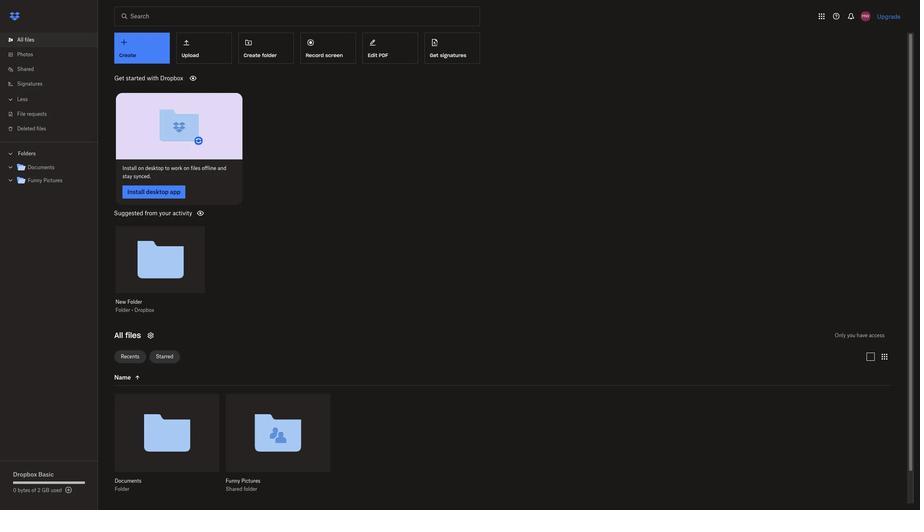 Task type: describe. For each thing, give the bounding box(es) containing it.
edit pdf button
[[363, 33, 418, 64]]

mw button
[[860, 10, 873, 23]]

folder settings image
[[146, 331, 156, 341]]

file requests link
[[7, 107, 98, 122]]

file
[[17, 111, 26, 117]]

get more space image
[[64, 486, 73, 496]]

signatures
[[440, 52, 467, 58]]

documents for documents folder
[[115, 479, 142, 485]]

all files inside list item
[[17, 37, 34, 43]]

shared inside funny pictures shared folder
[[226, 487, 243, 493]]

•
[[132, 308, 133, 314]]

group containing documents
[[0, 160, 98, 194]]

files inside list item
[[25, 37, 34, 43]]

name
[[114, 374, 131, 381]]

desktop inside install on desktop to work on files offline and stay synced.
[[145, 165, 164, 171]]

app
[[170, 188, 181, 195]]

requests
[[27, 111, 47, 117]]

folder inside create folder button
[[262, 52, 277, 58]]

2 horizontal spatial dropbox
[[160, 75, 183, 82]]

and
[[218, 165, 226, 171]]

desktop inside button
[[146, 188, 169, 195]]

get signatures button
[[425, 33, 480, 64]]

pictures for funny pictures
[[44, 178, 62, 184]]

files inside 'link'
[[37, 126, 46, 132]]

file requests
[[17, 111, 47, 117]]

to
[[165, 165, 170, 171]]

pdf
[[379, 52, 388, 58]]

install for install desktop app
[[127, 188, 145, 195]]

1 horizontal spatial all files
[[114, 331, 141, 341]]

pictures for funny pictures shared folder
[[242, 479, 260, 485]]

your
[[159, 210, 171, 217]]

upload
[[182, 52, 199, 58]]

files inside install on desktop to work on files offline and stay synced.
[[191, 165, 201, 171]]

stay
[[123, 173, 132, 180]]

deleted files
[[17, 126, 46, 132]]

documents link
[[16, 163, 91, 174]]

starred
[[156, 354, 173, 360]]

deleted
[[17, 126, 35, 132]]

recents button
[[114, 351, 146, 364]]

synced.
[[134, 173, 151, 180]]

offline
[[202, 165, 216, 171]]

get signatures
[[430, 52, 467, 58]]

of
[[32, 488, 36, 494]]

with
[[147, 75, 159, 82]]

documents for documents
[[28, 165, 55, 171]]

edit pdf
[[368, 52, 388, 58]]

you
[[848, 333, 856, 339]]

install on desktop to work on files offline and stay synced.
[[123, 165, 226, 180]]

only you have access
[[835, 333, 885, 339]]

funny pictures
[[28, 178, 62, 184]]

dropbox image
[[7, 8, 23, 25]]

documents folder
[[115, 479, 142, 493]]

funny for funny pictures shared folder
[[226, 479, 240, 485]]

screen
[[325, 52, 343, 58]]

1 vertical spatial folder
[[116, 308, 130, 314]]

activity
[[173, 210, 192, 217]]

get for get started with dropbox
[[114, 75, 124, 82]]

documents button
[[115, 479, 201, 485]]

folder for documents
[[115, 487, 129, 493]]

upgrade link
[[878, 13, 901, 20]]

photos
[[17, 51, 33, 58]]

funny pictures shared folder
[[226, 479, 260, 493]]

Search in folder "Dropbox" text field
[[130, 12, 463, 21]]

get for get signatures
[[430, 52, 439, 58]]

all files link
[[7, 33, 98, 47]]

folder • dropbox button
[[116, 308, 189, 314]]

0 vertical spatial shared
[[17, 66, 34, 72]]

basic
[[38, 472, 54, 479]]

folders
[[18, 151, 36, 157]]

signatures link
[[7, 77, 98, 91]]

edit
[[368, 52, 378, 58]]



Task type: vqa. For each thing, say whether or not it's contained in the screenshot.
middle can
no



Task type: locate. For each thing, give the bounding box(es) containing it.
install down the synced.
[[127, 188, 145, 195]]

create for create folder
[[244, 52, 261, 58]]

0 vertical spatial funny
[[28, 178, 42, 184]]

all files
[[17, 37, 34, 43], [114, 331, 141, 341]]

get started with dropbox
[[114, 75, 183, 82]]

1 vertical spatial get
[[114, 75, 124, 82]]

folder inside documents folder
[[115, 487, 129, 493]]

0 bytes of 2 gb used
[[13, 488, 62, 494]]

used
[[51, 488, 62, 494]]

documents inside "group"
[[28, 165, 55, 171]]

shared down funny pictures button
[[226, 487, 243, 493]]

folder inside funny pictures shared folder
[[244, 487, 257, 493]]

shared
[[17, 66, 34, 72], [226, 487, 243, 493]]

files left offline
[[191, 165, 201, 171]]

upgrade
[[878, 13, 901, 20]]

0 vertical spatial desktop
[[145, 165, 164, 171]]

2 vertical spatial folder
[[115, 487, 129, 493]]

create inside button
[[244, 52, 261, 58]]

only
[[835, 333, 846, 339]]

install up stay
[[123, 165, 137, 171]]

shared folder, funny pictures row
[[226, 394, 330, 499]]

0 vertical spatial install
[[123, 165, 137, 171]]

0 vertical spatial folder
[[128, 299, 142, 305]]

dropbox inside new folder folder • dropbox
[[135, 308, 154, 314]]

desktop
[[145, 165, 164, 171], [146, 188, 169, 195]]

name button
[[114, 373, 183, 383]]

install for install on desktop to work on files offline and stay synced.
[[123, 165, 137, 171]]

folder down documents button
[[115, 487, 129, 493]]

1 vertical spatial dropbox
[[135, 308, 154, 314]]

record screen button
[[301, 33, 356, 64]]

from
[[145, 210, 158, 217]]

None field
[[0, 0, 63, 9]]

install inside install on desktop to work on files offline and stay synced.
[[123, 165, 137, 171]]

create for create
[[119, 52, 136, 58]]

get left started
[[114, 75, 124, 82]]

0 vertical spatial all
[[17, 37, 23, 43]]

1 horizontal spatial on
[[184, 165, 190, 171]]

on
[[138, 165, 144, 171], [184, 165, 190, 171]]

record screen
[[306, 52, 343, 58]]

folder
[[262, 52, 277, 58], [244, 487, 257, 493]]

0
[[13, 488, 16, 494]]

funny inside funny pictures shared folder
[[226, 479, 240, 485]]

shared down photos
[[17, 66, 34, 72]]

files
[[25, 37, 34, 43], [37, 126, 46, 132], [191, 165, 201, 171], [125, 331, 141, 341]]

all files list item
[[0, 33, 98, 47]]

upload button
[[176, 33, 232, 64]]

list containing all files
[[0, 28, 98, 142]]

1 horizontal spatial dropbox
[[135, 308, 154, 314]]

0 horizontal spatial funny
[[28, 178, 42, 184]]

install inside button
[[127, 188, 145, 195]]

photos link
[[7, 47, 98, 62]]

all files up recents
[[114, 331, 141, 341]]

install
[[123, 165, 137, 171], [127, 188, 145, 195]]

0 horizontal spatial create
[[119, 52, 136, 58]]

1 horizontal spatial create
[[244, 52, 261, 58]]

1 vertical spatial shared
[[226, 487, 243, 493]]

desktop left "to"
[[145, 165, 164, 171]]

files up photos
[[25, 37, 34, 43]]

dropbox right with
[[160, 75, 183, 82]]

new folder folder • dropbox
[[116, 299, 154, 314]]

install desktop app button
[[123, 186, 185, 199]]

dropbox
[[160, 75, 183, 82], [135, 308, 154, 314], [13, 472, 37, 479]]

0 horizontal spatial all files
[[17, 37, 34, 43]]

documents inside row
[[115, 479, 142, 485]]

create
[[244, 52, 261, 58], [119, 52, 136, 58]]

0 vertical spatial pictures
[[44, 178, 62, 184]]

suggested
[[114, 210, 143, 217]]

bytes
[[18, 488, 30, 494]]

1 horizontal spatial pictures
[[242, 479, 260, 485]]

dropbox down new folder button
[[135, 308, 154, 314]]

funny pictures link
[[16, 176, 91, 187]]

1 horizontal spatial get
[[430, 52, 439, 58]]

funny inside "group"
[[28, 178, 42, 184]]

1 vertical spatial install
[[127, 188, 145, 195]]

pictures inside funny pictures shared folder
[[242, 479, 260, 485]]

dropbox up "bytes"
[[13, 472, 37, 479]]

0 horizontal spatial folder
[[244, 487, 257, 493]]

0 horizontal spatial on
[[138, 165, 144, 171]]

1 horizontal spatial documents
[[115, 479, 142, 485]]

group
[[0, 160, 98, 194]]

mw
[[862, 13, 870, 19]]

install desktop app
[[127, 188, 181, 195]]

new
[[116, 299, 126, 305]]

folder
[[128, 299, 142, 305], [116, 308, 130, 314], [115, 487, 129, 493]]

get inside button
[[430, 52, 439, 58]]

0 vertical spatial dropbox
[[160, 75, 183, 82]]

funny
[[28, 178, 42, 184], [226, 479, 240, 485]]

folder up •
[[128, 299, 142, 305]]

all up recents
[[114, 331, 123, 341]]

1 vertical spatial pictures
[[242, 479, 260, 485]]

all files up photos
[[17, 37, 34, 43]]

starred button
[[149, 351, 180, 364]]

1 vertical spatial desktop
[[146, 188, 169, 195]]

0 horizontal spatial shared
[[17, 66, 34, 72]]

0 horizontal spatial documents
[[28, 165, 55, 171]]

0 vertical spatial all files
[[17, 37, 34, 43]]

dropbox basic
[[13, 472, 54, 479]]

on up the synced.
[[138, 165, 144, 171]]

1 vertical spatial all files
[[114, 331, 141, 341]]

less image
[[7, 96, 15, 104]]

0 vertical spatial get
[[430, 52, 439, 58]]

pictures
[[44, 178, 62, 184], [242, 479, 260, 485]]

1 vertical spatial documents
[[115, 479, 142, 485]]

pictures inside "group"
[[44, 178, 62, 184]]

on right work
[[184, 165, 190, 171]]

1 horizontal spatial folder
[[262, 52, 277, 58]]

create button
[[114, 33, 170, 64]]

record
[[306, 52, 324, 58]]

folders button
[[0, 147, 98, 160]]

create inside dropdown button
[[119, 52, 136, 58]]

desktop left app
[[146, 188, 169, 195]]

folder, documents row
[[115, 394, 219, 499]]

0 horizontal spatial get
[[114, 75, 124, 82]]

list
[[0, 28, 98, 142]]

1 horizontal spatial funny
[[226, 479, 240, 485]]

new folder button
[[116, 299, 189, 306]]

1 vertical spatial folder
[[244, 487, 257, 493]]

2
[[37, 488, 40, 494]]

documents
[[28, 165, 55, 171], [115, 479, 142, 485]]

funny for funny pictures
[[28, 178, 42, 184]]

less
[[17, 96, 28, 103]]

1 horizontal spatial all
[[114, 331, 123, 341]]

files left folder settings image
[[125, 331, 141, 341]]

have
[[857, 333, 868, 339]]

suggested from your activity
[[114, 210, 192, 217]]

2 vertical spatial dropbox
[[13, 472, 37, 479]]

get
[[430, 52, 439, 58], [114, 75, 124, 82]]

1 vertical spatial funny
[[226, 479, 240, 485]]

0 vertical spatial documents
[[28, 165, 55, 171]]

gb
[[42, 488, 49, 494]]

all up photos
[[17, 37, 23, 43]]

deleted files link
[[7, 122, 98, 136]]

1 on from the left
[[138, 165, 144, 171]]

create folder button
[[239, 33, 294, 64]]

files right deleted
[[37, 126, 46, 132]]

funny pictures button
[[226, 479, 312, 485]]

started
[[126, 75, 145, 82]]

2 on from the left
[[184, 165, 190, 171]]

1 vertical spatial all
[[114, 331, 123, 341]]

signatures
[[17, 81, 43, 87]]

folder down new
[[116, 308, 130, 314]]

1 horizontal spatial shared
[[226, 487, 243, 493]]

0 horizontal spatial all
[[17, 37, 23, 43]]

work
[[171, 165, 182, 171]]

all inside list item
[[17, 37, 23, 43]]

recents
[[121, 354, 140, 360]]

0 horizontal spatial pictures
[[44, 178, 62, 184]]

create folder
[[244, 52, 277, 58]]

get left signatures
[[430, 52, 439, 58]]

0 horizontal spatial dropbox
[[13, 472, 37, 479]]

access
[[869, 333, 885, 339]]

shared link
[[7, 62, 98, 77]]

0 vertical spatial folder
[[262, 52, 277, 58]]

folder for new folder
[[128, 299, 142, 305]]



